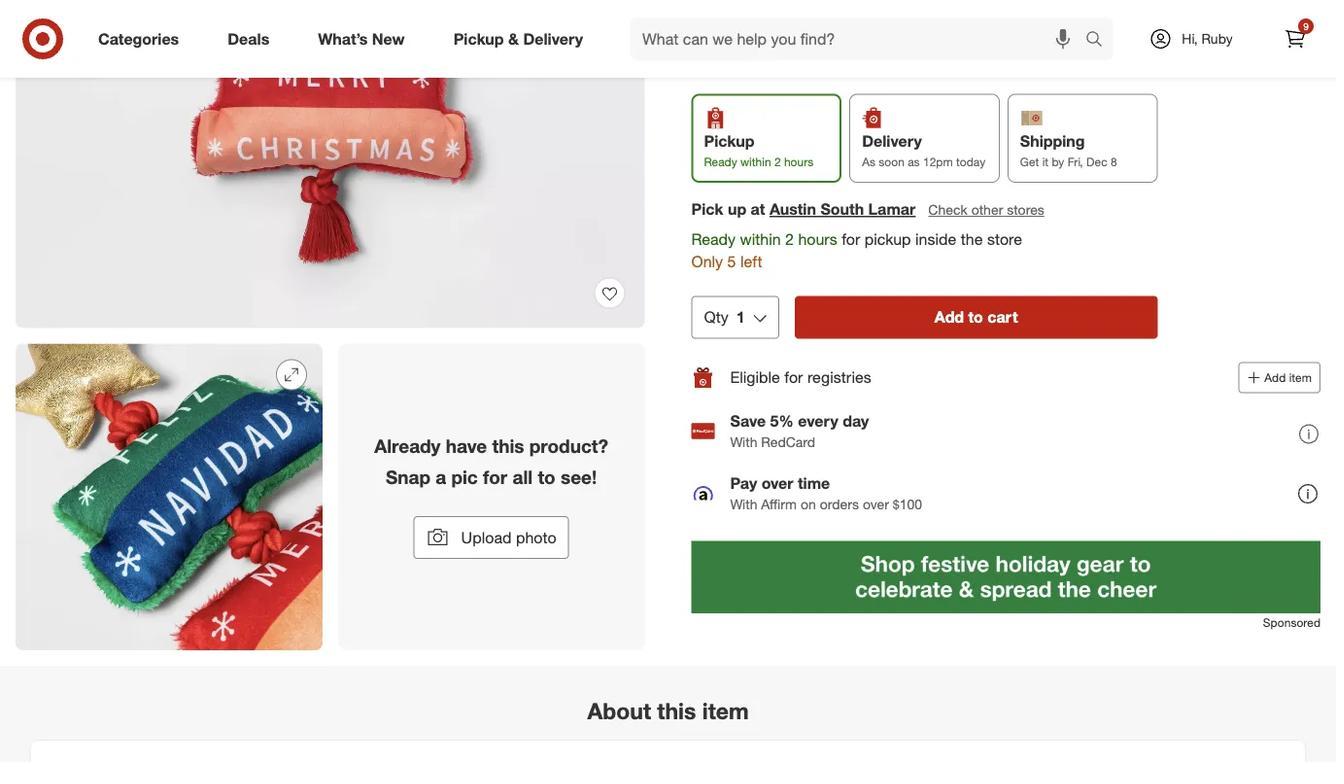 Task type: vqa. For each thing, say whether or not it's contained in the screenshot.
vents to the bottom
no



Task type: describe. For each thing, give the bounding box(es) containing it.
have
[[446, 435, 487, 458]]

pickup for &
[[454, 29, 504, 48]]

add item button
[[1239, 362, 1321, 393]]

pickup & delivery link
[[437, 17, 608, 60]]

%
[[798, 40, 809, 54]]

already have this product? snap a pic for all to see!
[[374, 435, 609, 488]]

hours inside 'ready within 2 hours for pickup inside the store only 5 left'
[[799, 230, 838, 249]]

cart
[[988, 308, 1018, 327]]

registries
[[808, 368, 872, 387]]

austin south lamar button
[[770, 198, 916, 220]]

qty
[[704, 308, 729, 327]]

gingerbread playhouse plush rope tree dog toy - wondershop&#8482;, 1 of 3 image
[[16, 0, 645, 328]]

ready within 2 hours for pickup inside the store only 5 left
[[692, 230, 1023, 271]]

add item
[[1265, 370, 1312, 385]]

upload photo
[[461, 528, 557, 547]]

every
[[798, 411, 839, 430]]

pickup & delivery
[[454, 29, 583, 48]]

for inside 'ready within 2 hours for pickup inside the store only 5 left'
[[842, 230, 861, 249]]

store
[[988, 230, 1023, 249]]

eligible
[[731, 368, 781, 387]]

soon
[[879, 154, 905, 169]]

5
[[728, 252, 736, 271]]

$100
[[893, 496, 923, 513]]

pick
[[692, 200, 724, 219]]

within inside 'ready within 2 hours for pickup inside the store only 5 left'
[[740, 230, 781, 249]]

check other stores
[[929, 201, 1045, 218]]

2 inside 'ready within 2 hours for pickup inside the store only 5 left'
[[786, 230, 794, 249]]

at
[[751, 200, 766, 219]]

deals link
[[211, 17, 294, 60]]

get
[[1021, 154, 1040, 169]]

image gallery element
[[16, 0, 645, 656]]

redcard
[[762, 434, 816, 451]]

as
[[862, 154, 876, 169]]

$7.00
[[770, 17, 798, 32]]

12pm
[[924, 154, 953, 169]]

pickup for ready
[[704, 132, 755, 151]]

left
[[741, 252, 763, 271]]

pay
[[731, 474, 758, 493]]

reg
[[749, 17, 766, 32]]

upload
[[461, 528, 512, 547]]

about
[[588, 697, 651, 725]]

pick up at austin south lamar
[[692, 200, 916, 219]]

advertisement region
[[692, 541, 1321, 614]]

online
[[799, 59, 836, 76]]

$
[[751, 40, 756, 54]]

add to cart
[[935, 308, 1018, 327]]

sale
[[692, 38, 720, 55]]

on
[[801, 496, 816, 513]]

hi, ruby
[[1182, 30, 1233, 47]]

eligible for registries
[[731, 368, 872, 387]]

day
[[843, 411, 869, 430]]

sponsored
[[1264, 615, 1321, 630]]

search
[[1077, 31, 1124, 50]]

for inside "already have this product? snap a pic for all to see!"
[[483, 466, 508, 488]]

snap
[[386, 466, 431, 488]]

what's new
[[318, 29, 405, 48]]

product?
[[530, 435, 609, 458]]

up
[[728, 200, 747, 219]]

as
[[908, 154, 920, 169]]

0 horizontal spatial delivery
[[523, 29, 583, 48]]

save
[[731, 411, 766, 430]]

shipping
[[1021, 132, 1086, 151]]

within inside pickup ready within 2 hours
[[741, 154, 772, 169]]

when
[[692, 59, 727, 76]]

1 vertical spatial for
[[785, 368, 803, 387]]

add to cart button
[[795, 296, 1158, 339]]

it
[[1043, 154, 1049, 169]]

gingerbread playhouse plush rope tree dog toy - wondershop&#8482;, 2 of 3 image
[[16, 344, 323, 651]]

)
[[826, 40, 830, 54]]

hi,
[[1182, 30, 1198, 47]]



Task type: locate. For each thing, give the bounding box(es) containing it.
1
[[737, 308, 745, 327]]

about this item
[[588, 697, 749, 725]]

ready up pick
[[704, 154, 738, 169]]

over left $100
[[863, 496, 889, 513]]

check other stores button
[[928, 199, 1046, 221]]

1 vertical spatial with
[[731, 496, 758, 513]]

time
[[798, 474, 831, 493]]

hours up pick up at austin south lamar at the top of the page
[[784, 154, 814, 169]]

(
[[782, 40, 785, 54]]

1 vertical spatial ready
[[692, 230, 736, 249]]

save
[[723, 40, 747, 54]]

to inside "already have this product? snap a pic for all to see!"
[[538, 466, 556, 488]]

lamar
[[869, 200, 916, 219]]

0 vertical spatial add
[[935, 308, 964, 327]]

pickup ready within 2 hours
[[704, 132, 814, 169]]

ruby
[[1202, 30, 1233, 47]]

1 vertical spatial pickup
[[704, 132, 755, 151]]

delivery
[[523, 29, 583, 48], [862, 132, 922, 151]]

1 horizontal spatial over
[[863, 496, 889, 513]]

photo
[[516, 528, 557, 547]]

1 horizontal spatial 2
[[786, 230, 794, 249]]

when purchased online
[[692, 59, 836, 76]]

with down save
[[731, 434, 758, 451]]

2 down austin
[[786, 230, 794, 249]]

to inside add to cart button
[[969, 308, 984, 327]]

what's
[[318, 29, 368, 48]]

south
[[821, 200, 864, 219]]

2 vertical spatial for
[[483, 466, 508, 488]]

1 vertical spatial delivery
[[862, 132, 922, 151]]

1 vertical spatial this
[[658, 697, 696, 725]]

all
[[513, 466, 533, 488]]

stores
[[1007, 201, 1045, 218]]

1 horizontal spatial delivery
[[862, 132, 922, 151]]

add inside add to cart button
[[935, 308, 964, 327]]

item inside button
[[1290, 370, 1312, 385]]

1 horizontal spatial this
[[658, 697, 696, 725]]

0 horizontal spatial item
[[703, 697, 749, 725]]

affirm
[[762, 496, 797, 513]]

other
[[972, 201, 1004, 218]]

30
[[785, 40, 798, 54]]

new
[[372, 29, 405, 48]]

9
[[1304, 20, 1309, 32]]

over
[[762, 474, 794, 493], [863, 496, 889, 513]]

9 link
[[1275, 17, 1317, 60]]

this right about
[[658, 697, 696, 725]]

1 horizontal spatial for
[[785, 368, 803, 387]]

pickup inside pickup ready within 2 hours
[[704, 132, 755, 151]]

this up all
[[492, 435, 525, 458]]

1 vertical spatial to
[[538, 466, 556, 488]]

1 vertical spatial item
[[703, 697, 749, 725]]

2.10
[[756, 40, 779, 54]]

with inside pay over time with affirm on orders over $100
[[731, 496, 758, 513]]

for
[[842, 230, 861, 249], [785, 368, 803, 387], [483, 466, 508, 488]]

inside
[[916, 230, 957, 249]]

to
[[969, 308, 984, 327], [538, 466, 556, 488]]

0 vertical spatial delivery
[[523, 29, 583, 48]]

2 with from the top
[[731, 496, 758, 513]]

pay over time with affirm on orders over $100
[[731, 474, 923, 513]]

today
[[957, 154, 986, 169]]

see!
[[561, 466, 597, 488]]

0 vertical spatial hours
[[784, 154, 814, 169]]

for right eligible
[[785, 368, 803, 387]]

what's new link
[[302, 17, 429, 60]]

add inside add item button
[[1265, 370, 1287, 385]]

qty 1
[[704, 308, 745, 327]]

categories
[[98, 29, 179, 48]]

1 horizontal spatial add
[[1265, 370, 1287, 385]]

1 vertical spatial within
[[740, 230, 781, 249]]

this
[[492, 435, 525, 458], [658, 697, 696, 725]]

this inside "already have this product? snap a pic for all to see!"
[[492, 435, 525, 458]]

ready
[[704, 154, 738, 169], [692, 230, 736, 249]]

save 5% every day with redcard
[[731, 411, 869, 451]]

0 horizontal spatial add
[[935, 308, 964, 327]]

dec
[[1087, 154, 1108, 169]]

0 horizontal spatial 2
[[775, 154, 781, 169]]

with inside save 5% every day with redcard
[[731, 434, 758, 451]]

2 up austin
[[775, 154, 781, 169]]

for left all
[[483, 466, 508, 488]]

1 vertical spatial hours
[[799, 230, 838, 249]]

0 vertical spatial within
[[741, 154, 772, 169]]

the
[[961, 230, 983, 249]]

to right all
[[538, 466, 556, 488]]

0 vertical spatial over
[[762, 474, 794, 493]]

search button
[[1077, 17, 1124, 64]]

categories link
[[82, 17, 203, 60]]

with
[[731, 434, 758, 451], [731, 496, 758, 513]]

0 horizontal spatial pickup
[[454, 29, 504, 48]]

delivery right & at the top left
[[523, 29, 583, 48]]

ready inside pickup ready within 2 hours
[[704, 154, 738, 169]]

a
[[436, 466, 446, 488]]

deals
[[228, 29, 270, 48]]

0 vertical spatial this
[[492, 435, 525, 458]]

fri,
[[1068, 154, 1084, 169]]

ready up only
[[692, 230, 736, 249]]

0 vertical spatial 2
[[775, 154, 781, 169]]

orders
[[820, 496, 859, 513]]

austin
[[770, 200, 817, 219]]

1 vertical spatial add
[[1265, 370, 1287, 385]]

hours
[[784, 154, 814, 169], [799, 230, 838, 249]]

1 horizontal spatial item
[[1290, 370, 1312, 385]]

0 vertical spatial pickup
[[454, 29, 504, 48]]

5%
[[771, 411, 794, 430]]

with down pay
[[731, 496, 758, 513]]

pic
[[452, 466, 478, 488]]

within
[[741, 154, 772, 169], [740, 230, 781, 249]]

0 vertical spatial ready
[[704, 154, 738, 169]]

0 vertical spatial item
[[1290, 370, 1312, 385]]

delivery inside 'delivery as soon as 12pm today'
[[862, 132, 922, 151]]

0 vertical spatial for
[[842, 230, 861, 249]]

delivery as soon as 12pm today
[[862, 132, 986, 169]]

within up the at
[[741, 154, 772, 169]]

$4.90
[[692, 7, 746, 34]]

1 vertical spatial over
[[863, 496, 889, 513]]

0 horizontal spatial over
[[762, 474, 794, 493]]

shipping get it by fri, dec 8
[[1021, 132, 1118, 169]]

1 horizontal spatial pickup
[[704, 132, 755, 151]]

pickup left & at the top left
[[454, 29, 504, 48]]

over up affirm
[[762, 474, 794, 493]]

pickup
[[865, 230, 912, 249]]

already
[[374, 435, 441, 458]]

delivery up soon
[[862, 132, 922, 151]]

8
[[1111, 154, 1118, 169]]

purchased
[[731, 59, 796, 76]]

2
[[775, 154, 781, 169], [786, 230, 794, 249]]

hours down pick up at austin south lamar at the top of the page
[[799, 230, 838, 249]]

to left cart
[[969, 308, 984, 327]]

add for add to cart
[[935, 308, 964, 327]]

pickup up the up
[[704, 132, 755, 151]]

check
[[929, 201, 968, 218]]

0 vertical spatial to
[[969, 308, 984, 327]]

by
[[1052, 154, 1065, 169]]

1 with from the top
[[731, 434, 758, 451]]

0 horizontal spatial for
[[483, 466, 508, 488]]

only
[[692, 252, 723, 271]]

2 inside pickup ready within 2 hours
[[775, 154, 781, 169]]

upload photo button
[[414, 516, 569, 559]]

0 horizontal spatial this
[[492, 435, 525, 458]]

for down austin south lamar button
[[842, 230, 861, 249]]

off
[[813, 40, 826, 54]]

1 vertical spatial 2
[[786, 230, 794, 249]]

1 horizontal spatial to
[[969, 308, 984, 327]]

$4.90 reg $7.00 sale save $ 2.10 ( 30 % off )
[[692, 7, 830, 55]]

&
[[508, 29, 519, 48]]

What can we help you find? suggestions appear below search field
[[631, 17, 1091, 60]]

2 horizontal spatial for
[[842, 230, 861, 249]]

0 vertical spatial with
[[731, 434, 758, 451]]

add for add item
[[1265, 370, 1287, 385]]

within up left
[[740, 230, 781, 249]]

hours inside pickup ready within 2 hours
[[784, 154, 814, 169]]

0 horizontal spatial to
[[538, 466, 556, 488]]

ready inside 'ready within 2 hours for pickup inside the store only 5 left'
[[692, 230, 736, 249]]



